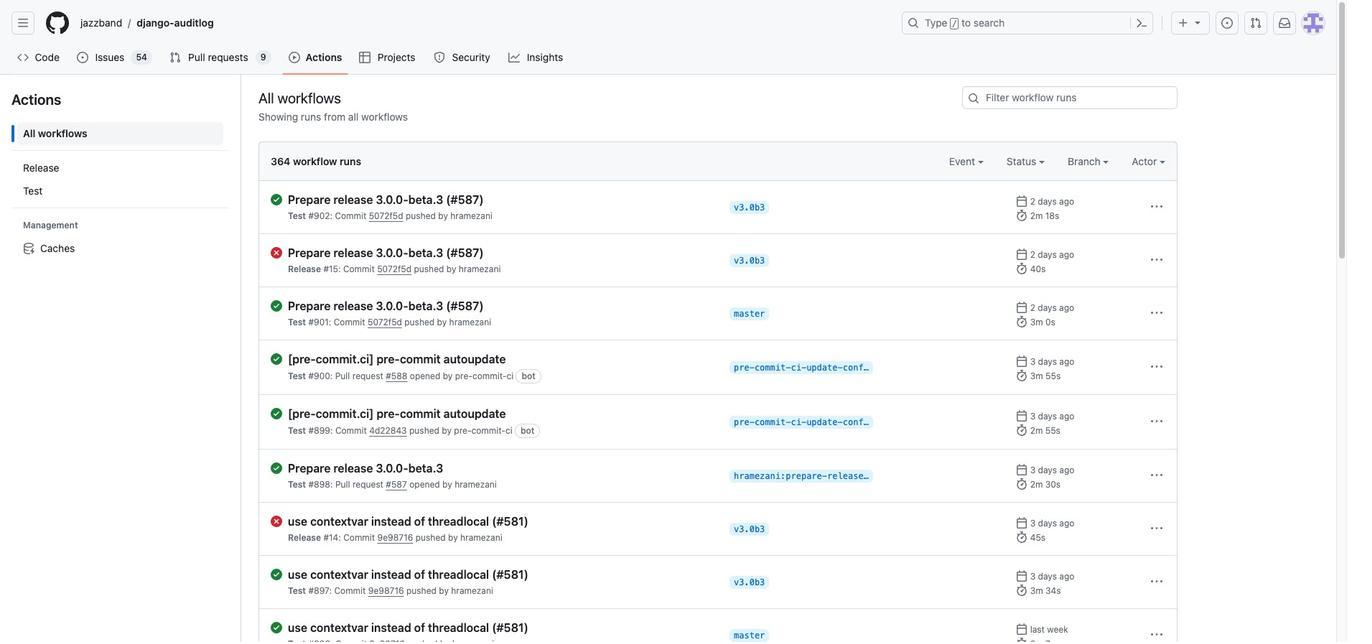 Task type: vqa. For each thing, say whether or not it's contained in the screenshot.
eye image
no



Task type: describe. For each thing, give the bounding box(es) containing it.
days for prepare release 3.0.0-beta.3 (#587) release #15: commit 5072f5d pushed             by hramezani
[[1038, 249, 1057, 260]]

commit 4d22843 pushed             by pre-commit-ci
[[335, 425, 513, 436]]

jazzband / django-auditlog
[[80, 17, 214, 29]]

days for prepare release 3.0.0-beta.3 (#587) test #901: commit 5072f5d pushed             by hramezani
[[1038, 302, 1057, 313]]

ago for prepare release 3.0.0-beta.3 test #898: pull request #587 opened             by hramezani
[[1060, 465, 1075, 476]]

actions link
[[283, 47, 348, 68]]

9e98716 for use contextvar instead of threadlocal (#581) release #14: commit 9e98716 pushed             by hramezani
[[378, 532, 413, 543]]

2m 18s
[[1031, 210, 1060, 221]]

hramezani link for use contextvar instead of threadlocal (#581) test #897: commit 9e98716 pushed             by hramezani
[[451, 585, 493, 596]]

3 use contextvar instead of threadlocal (#581) link from the top
[[288, 621, 718, 635]]

branch
[[1068, 155, 1104, 167]]

45s
[[1031, 532, 1046, 543]]

Filter workflow runs search field
[[963, 86, 1178, 109]]

1 3 from the top
[[1031, 356, 1036, 367]]

code image
[[17, 52, 29, 63]]

4 ago from the top
[[1060, 356, 1075, 367]]

days for prepare release 3.0.0-beta.3 (#587) test #902: commit 5072f5d pushed             by hramezani
[[1038, 196, 1057, 207]]

notifications image
[[1279, 17, 1291, 29]]

jazzband
[[80, 17, 122, 29]]

search image
[[968, 93, 980, 104]]

auditlog
[[174, 17, 214, 29]]

v3.0b3 link for use contextvar instead of threadlocal (#581) test #897: commit 9e98716 pushed             by hramezani
[[730, 576, 770, 589]]

hramezani for prepare release 3.0.0-beta.3 test #898: pull request #587 opened             by hramezani
[[455, 479, 497, 490]]

release inside the filter workflows element
[[23, 162, 59, 174]]

(#587) for prepare release 3.0.0-beta.3 (#587) test #902: commit 5072f5d pushed             by hramezani
[[446, 193, 484, 206]]

config for 3m 55s
[[843, 363, 874, 373]]

of for use contextvar instead of threadlocal (#581) release #14: commit 9e98716 pushed             by hramezani
[[414, 515, 425, 528]]

4 run duration image from the top
[[1017, 638, 1028, 642]]

v3.0b3 for prepare release 3.0.0-beta.3 (#587) release #15: commit 5072f5d pushed             by hramezani
[[734, 256, 765, 266]]

event
[[950, 155, 978, 167]]

0 vertical spatial ci
[[507, 371, 514, 381]]

1 vertical spatial runs
[[340, 155, 361, 167]]

calendar image for prepare release 3.0.0-beta.3 test #898: pull request #587 opened             by hramezani
[[1017, 464, 1028, 476]]

4d22843 link
[[369, 425, 407, 436]]

django-auditlog link
[[131, 11, 220, 34]]

pre-commit-ci-update-config link for 3m
[[730, 361, 874, 374]]

5072f5d for prepare release 3.0.0-beta.3 (#587) test #901: commit 5072f5d pushed             by hramezani
[[368, 317, 402, 328]]

3m 34s
[[1031, 585, 1061, 596]]

0 vertical spatial workflows
[[278, 89, 341, 106]]

364
[[271, 155, 291, 167]]

commit inside prepare release 3.0.0-beta.3 (#587) release #15: commit 5072f5d pushed             by hramezani
[[343, 264, 375, 274]]

table image
[[360, 52, 371, 63]]

3 days ago for use contextvar instead of threadlocal (#581) release #14: commit 9e98716 pushed             by hramezani
[[1031, 518, 1075, 529]]

status
[[1007, 155, 1040, 167]]

3 calendar image from the top
[[1017, 356, 1028, 367]]

6 calendar image from the top
[[1017, 624, 1028, 635]]

run duration image for use contextvar instead of threadlocal (#581) release #14: commit 9e98716 pushed             by hramezani
[[1017, 532, 1028, 543]]

(#581) for use contextvar instead of threadlocal (#581)
[[492, 621, 529, 634]]

pull requests
[[188, 51, 248, 63]]

prepare release 3.0.0-beta.3 (#587) test #901: commit 5072f5d pushed             by hramezani
[[288, 300, 492, 328]]

/ for jazzband
[[128, 17, 131, 29]]

test #899:
[[288, 425, 335, 436]]

security link
[[428, 47, 497, 68]]

test left #900:
[[288, 371, 306, 381]]

3 show options image from the top
[[1152, 361, 1163, 373]]

3 days ago for prepare release 3.0.0-beta.3 test #898: pull request #587 opened             by hramezani
[[1031, 465, 1075, 476]]

test inside prepare release 3.0.0-beta.3 (#587) test #902: commit 5072f5d pushed             by hramezani
[[288, 210, 306, 221]]

34s
[[1046, 585, 1061, 596]]

showing
[[259, 111, 298, 123]]

by inside prepare release 3.0.0-beta.3 test #898: pull request #587 opened             by hramezani
[[443, 479, 452, 490]]

3-
[[869, 471, 880, 481]]

by inside use contextvar instead of threadlocal (#581) test #897: commit 9e98716 pushed             by hramezani
[[439, 585, 449, 596]]

release for prepare release 3.0.0-beta.3 (#587) test #902: commit 5072f5d pushed             by hramezani
[[334, 193, 373, 206]]

v3.0b3 link for prepare release 3.0.0-beta.3 (#587) release #15: commit 5072f5d pushed             by hramezani
[[730, 254, 770, 267]]

hramezani:prepare-
[[734, 471, 828, 481]]

release for prepare release 3.0.0-beta.3 test #898: pull request #587 opened             by hramezani
[[334, 462, 373, 475]]

week
[[1048, 624, 1069, 635]]

master link for prepare release 3.0.0-beta.3 (#587)
[[730, 307, 770, 320]]

prepare for prepare release 3.0.0-beta.3 (#587) test #901: commit 5072f5d pushed             by hramezani
[[288, 300, 331, 313]]

use contextvar instead of threadlocal (#581)
[[288, 621, 529, 634]]

all inside list
[[23, 127, 35, 139]]

bot for commit 4d22843 pushed             by pre-commit-ci
[[521, 425, 535, 436]]

search
[[974, 17, 1005, 29]]

364 workflow runs
[[271, 155, 361, 167]]

last
[[1031, 624, 1045, 635]]

projects link
[[354, 47, 422, 68]]

commit inside prepare release 3.0.0-beta.3 (#587) test #902: commit 5072f5d pushed             by hramezani
[[335, 210, 367, 221]]

2 3m from the top
[[1031, 371, 1044, 381]]

ago for use contextvar instead of threadlocal (#581) test #897: commit 9e98716 pushed             by hramezani
[[1060, 571, 1075, 582]]

18s
[[1046, 210, 1060, 221]]

play image
[[289, 52, 300, 63]]

list containing all workflows
[[11, 116, 229, 266]]

actor
[[1132, 155, 1160, 167]]

completed successfully image for #900:
[[271, 353, 282, 365]]

jazzband link
[[75, 11, 128, 34]]

code
[[35, 51, 60, 63]]

test inside prepare release 3.0.0-beta.3 test #898: pull request #587 opened             by hramezani
[[288, 479, 306, 490]]

[pre- for #900:
[[288, 353, 316, 366]]

beta.3 for prepare release 3.0.0-beta.3 (#587) release #15: commit 5072f5d pushed             by hramezani
[[409, 246, 443, 259]]

/ for type
[[952, 19, 958, 29]]

40s
[[1031, 264, 1046, 274]]

list containing jazzband
[[75, 11, 894, 34]]

release link
[[17, 157, 223, 180]]

test inside use contextvar instead of threadlocal (#581) test #897: commit 9e98716 pushed             by hramezani
[[288, 585, 306, 596]]

commit.ci] for commit
[[316, 407, 374, 420]]

3.0.0- for prepare release 3.0.0-beta.3 (#587) test #902: commit 5072f5d pushed             by hramezani
[[376, 193, 409, 206]]

filter workflows element
[[17, 157, 223, 203]]

insights
[[527, 51, 563, 63]]

3.0.0- for prepare release 3.0.0-beta.3 test #898: pull request #587 opened             by hramezani
[[376, 462, 409, 475]]

#587 link
[[386, 479, 407, 490]]

failed image for prepare release 3.0.0-beta.3 (#587)
[[271, 247, 282, 259]]

homepage image
[[46, 11, 69, 34]]

prepare for prepare release 3.0.0-beta.3 test #898: pull request #587 opened             by hramezani
[[288, 462, 331, 475]]

5 ago from the top
[[1060, 411, 1075, 422]]

30s
[[1046, 479, 1061, 490]]

9e98716 for use contextvar instead of threadlocal (#581) test #897: commit 9e98716 pushed             by hramezani
[[368, 585, 404, 596]]

status button
[[1007, 154, 1045, 169]]

requests
[[208, 51, 248, 63]]

actor button
[[1132, 154, 1166, 169]]

instead for use contextvar instead of threadlocal (#581) test #897: commit 9e98716 pushed             by hramezani
[[371, 568, 411, 581]]

2 2m from the top
[[1031, 425, 1043, 436]]

pushed inside prepare release 3.0.0-beta.3 (#587) release #15: commit 5072f5d pushed             by hramezani
[[414, 264, 444, 274]]

run duration image for 2m 55s
[[1017, 425, 1028, 436]]

9e98716 link for use contextvar instead of threadlocal (#581) release #14: commit 9e98716 pushed             by hramezani
[[378, 532, 413, 543]]

2m 55s
[[1031, 425, 1061, 436]]

v3.0b3 link for prepare release 3.0.0-beta.3 (#587) test #902: commit 5072f5d pushed             by hramezani
[[730, 201, 770, 214]]

last week
[[1031, 624, 1069, 635]]

release for prepare release 3.0.0-beta.3 (#587) test #901: commit 5072f5d pushed             by hramezani
[[334, 300, 373, 313]]

issue opened image
[[77, 52, 89, 63]]

from
[[324, 111, 346, 123]]

release inside use contextvar instead of threadlocal (#581) release #14: commit 9e98716 pushed             by hramezani
[[288, 532, 321, 543]]

4 completed successfully image from the top
[[271, 622, 282, 634]]

commit inside use contextvar instead of threadlocal (#581) release #14: commit 9e98716 pushed             by hramezani
[[344, 532, 375, 543]]

2 3 from the top
[[1031, 411, 1036, 422]]

#897:
[[309, 585, 332, 596]]

threadlocal for use contextvar instead of threadlocal (#581) release #14: commit 9e98716 pushed             by hramezani
[[428, 515, 489, 528]]

test inside prepare release 3.0.0-beta.3 (#587) test #901: commit 5072f5d pushed             by hramezani
[[288, 317, 306, 328]]

git pull request image for issue opened icon
[[170, 52, 181, 63]]

#898:
[[309, 479, 333, 490]]

test left '#899:'
[[288, 425, 306, 436]]

ago for prepare release 3.0.0-beta.3 (#587) test #901: commit 5072f5d pushed             by hramezani
[[1060, 302, 1075, 313]]

55s for 3m 55s
[[1046, 371, 1061, 381]]

release for prepare release 3.0.0-beta.3 (#587) release #15: commit 5072f5d pushed             by hramezani
[[334, 246, 373, 259]]

ago for prepare release 3.0.0-beta.3 (#587) test #902: commit 5072f5d pushed             by hramezani
[[1060, 196, 1075, 207]]

all
[[348, 111, 359, 123]]

2 3 days ago from the top
[[1031, 411, 1075, 422]]

prepare release 3.0.0-beta.3 (#587) link for prepare release 3.0.0-beta.3 (#587) test #901: commit 5072f5d pushed             by hramezani
[[288, 299, 718, 313]]

3m for threadlocal
[[1031, 585, 1044, 596]]

opened inside prepare release 3.0.0-beta.3 test #898: pull request #587 opened             by hramezani
[[410, 479, 440, 490]]

1 horizontal spatial all
[[259, 89, 274, 106]]

hramezani inside use contextvar instead of threadlocal (#581) test #897: commit 9e98716 pushed             by hramezani
[[451, 585, 493, 596]]

failed image for use contextvar instead of threadlocal (#581)
[[271, 516, 282, 527]]

type / to search
[[925, 17, 1005, 29]]

pull for pull request #588 opened             by pre-commit-ci
[[335, 371, 350, 381]]

type
[[925, 17, 948, 29]]

show options image for use contextvar instead of threadlocal (#581) release #14: commit 9e98716 pushed             by hramezani
[[1152, 523, 1163, 534]]

django-
[[137, 17, 174, 29]]

#900:
[[309, 371, 333, 381]]

use contextvar instead of threadlocal (#581) link for use contextvar instead of threadlocal (#581) release #14: commit 9e98716 pushed             by hramezani
[[288, 514, 718, 529]]

actions inside "link"
[[306, 51, 342, 63]]

1 opened from the top
[[410, 371, 441, 381]]

(#581) for use contextvar instead of threadlocal (#581) test #897: commit 9e98716 pushed             by hramezani
[[492, 568, 529, 581]]

master link for use contextvar instead of threadlocal (#581)
[[730, 629, 770, 642]]

calendar image for prepare release 3.0.0-beta.3 (#587) release #15: commit 5072f5d pushed             by hramezani
[[1017, 249, 1028, 260]]

by inside prepare release 3.0.0-beta.3 (#587) release #15: commit 5072f5d pushed             by hramezani
[[447, 264, 456, 274]]

release inside prepare release 3.0.0-beta.3 (#587) release #15: commit 5072f5d pushed             by hramezani
[[288, 264, 321, 274]]

2 calendar image from the top
[[1017, 410, 1028, 422]]

release-
[[828, 471, 869, 481]]

use for use contextvar instead of threadlocal (#581)
[[288, 621, 308, 634]]

pushed right 4d22843
[[410, 425, 440, 436]]

1 3 days ago from the top
[[1031, 356, 1075, 367]]

2 for prepare release 3.0.0-beta.3 (#587) release #15: commit 5072f5d pushed             by hramezani
[[1031, 249, 1036, 260]]



Task type: locate. For each thing, give the bounding box(es) containing it.
0 horizontal spatial all workflows
[[23, 127, 87, 139]]

2m left 18s
[[1031, 210, 1043, 221]]

run duration image for 40s
[[1017, 263, 1028, 274]]

/ left to
[[952, 19, 958, 29]]

2 contextvar from the top
[[310, 568, 368, 581]]

ci- for 3m 55s
[[791, 363, 807, 373]]

commit.ci]
[[316, 353, 374, 366], [316, 407, 374, 420]]

release inside prepare release 3.0.0-beta.3 (#587) test #901: commit 5072f5d pushed             by hramezani
[[334, 300, 373, 313]]

(#587) inside prepare release 3.0.0-beta.3 (#587) test #901: commit 5072f5d pushed             by hramezani
[[446, 300, 484, 313]]

55s for 2m 55s
[[1046, 425, 1061, 436]]

1 vertical spatial 55s
[[1046, 425, 1061, 436]]

0 vertical spatial [pre-
[[288, 353, 316, 366]]

1 vertical spatial contextvar
[[310, 568, 368, 581]]

commit.ci] for pull
[[316, 353, 374, 366]]

5072f5d up prepare release 3.0.0-beta.3 (#587) release #15: commit 5072f5d pushed             by hramezani
[[369, 210, 403, 221]]

beta.3 inside prepare release 3.0.0-beta.3 (#587) test #901: commit 5072f5d pushed             by hramezani
[[409, 300, 443, 313]]

2 for prepare release 3.0.0-beta.3 (#587) test #901: commit 5072f5d pushed             by hramezani
[[1031, 302, 1036, 313]]

of for use contextvar instead of threadlocal (#581)
[[414, 621, 425, 634]]

prepare up #902:
[[288, 193, 331, 206]]

prepare release 3.0.0-beta.3 (#587) test #902: commit 5072f5d pushed             by hramezani
[[288, 193, 493, 221]]

1 vertical spatial pre-commit-ci link
[[454, 425, 513, 436]]

opened
[[410, 371, 441, 381], [410, 479, 440, 490]]

55s up 30s at the right bottom
[[1046, 425, 1061, 436]]

2 vertical spatial threadlocal
[[428, 621, 489, 634]]

commit up pull request #588 opened             by pre-commit-ci
[[400, 353, 441, 366]]

master for prepare release 3.0.0-beta.3 (#587)
[[734, 309, 765, 319]]

[pre-commit.ci] pre-commit autoupdate link for commit-
[[288, 352, 718, 366]]

update- for 2m 55s
[[807, 417, 843, 427]]

git pull request image
[[1251, 17, 1262, 29], [170, 52, 181, 63]]

(#587) for prepare release 3.0.0-beta.3 (#587) release #15: commit 5072f5d pushed             by hramezani
[[446, 246, 484, 259]]

instead inside use contextvar instead of threadlocal (#581) test #897: commit 9e98716 pushed             by hramezani
[[371, 568, 411, 581]]

#588
[[386, 371, 408, 381]]

2 release from the top
[[334, 246, 373, 259]]

autoupdate up the commit 4d22843 pushed             by pre-commit-ci
[[444, 407, 506, 420]]

#587
[[386, 479, 407, 490]]

by inside prepare release 3.0.0-beta.3 (#587) test #902: commit 5072f5d pushed             by hramezani
[[438, 210, 448, 221]]

5 calendar image from the top
[[1017, 570, 1028, 582]]

days up 40s at the top of page
[[1038, 249, 1057, 260]]

show options image for prepare release 3.0.0-beta.3 (#587) test #902: commit 5072f5d pushed             by hramezani
[[1152, 201, 1163, 213]]

contextvar
[[310, 515, 368, 528], [310, 568, 368, 581], [310, 621, 368, 634]]

2 commit.ci] from the top
[[316, 407, 374, 420]]

0 vertical spatial 2m
[[1031, 210, 1043, 221]]

9e98716 inside use contextvar instead of threadlocal (#581) test #897: commit 9e98716 pushed             by hramezani
[[368, 585, 404, 596]]

2 2 days ago from the top
[[1031, 249, 1075, 260]]

5072f5d link for prepare release 3.0.0-beta.3 (#587) release #15: commit 5072f5d pushed             by hramezani
[[377, 264, 412, 274]]

pushed inside use contextvar instead of threadlocal (#581) release #14: commit 9e98716 pushed             by hramezani
[[416, 532, 446, 543]]

#902:
[[309, 210, 333, 221]]

threadlocal inside use contextvar instead of threadlocal (#581) test #897: commit 9e98716 pushed             by hramezani
[[428, 568, 489, 581]]

instead for use contextvar instead of threadlocal (#581)
[[371, 621, 411, 634]]

1 master link from the top
[[730, 307, 770, 320]]

event button
[[950, 154, 984, 169]]

1 vertical spatial opened
[[410, 479, 440, 490]]

[pre-commit.ci] pre-commit autoupdate up 4d22843 link
[[288, 407, 506, 420]]

1 [pre-commit.ci] pre-commit autoupdate link from the top
[[288, 352, 718, 366]]

0 vertical spatial (#581)
[[492, 515, 529, 528]]

3.0.0- inside prepare release 3.0.0-beta.3 (#587) test #901: commit 5072f5d pushed             by hramezani
[[376, 300, 409, 313]]

4 show options image from the top
[[1152, 523, 1163, 534]]

run duration image for prepare release 3.0.0-beta.3 (#587) test #902: commit 5072f5d pushed             by hramezani
[[1017, 210, 1028, 221]]

1 vertical spatial master link
[[730, 629, 770, 642]]

v3.0b3 link
[[730, 201, 770, 214], [730, 254, 770, 267], [730, 523, 770, 536], [730, 576, 770, 589]]

(#587) inside prepare release 3.0.0-beta.3 (#587) release #15: commit 5072f5d pushed             by hramezani
[[446, 246, 484, 259]]

(#581) inside use contextvar instead of threadlocal (#581) test #897: commit 9e98716 pushed             by hramezani
[[492, 568, 529, 581]]

0 vertical spatial pre-commit-ci-update-config link
[[730, 361, 874, 374]]

2 calendar image from the top
[[1017, 302, 1028, 313]]

None search field
[[963, 86, 1178, 109]]

(#587) for prepare release 3.0.0-beta.3 (#587) test #901: commit 5072f5d pushed             by hramezani
[[446, 300, 484, 313]]

3 prepare from the top
[[288, 300, 331, 313]]

show options image for [pre-commit.ci] pre-commit autoupdate
[[1152, 416, 1163, 427]]

pushed inside prepare release 3.0.0-beta.3 (#587) test #902: commit 5072f5d pushed             by hramezani
[[406, 210, 436, 221]]

contextvar up #14:
[[310, 515, 368, 528]]

release
[[23, 162, 59, 174], [288, 264, 321, 274], [288, 532, 321, 543]]

0 vertical spatial 9e98716
[[378, 532, 413, 543]]

run duration image left 3m 0s
[[1017, 316, 1028, 328]]

3 threadlocal from the top
[[428, 621, 489, 634]]

issues
[[95, 51, 125, 63]]

3.0.0- for prepare release 3.0.0-beta.3 (#587) test #901: commit 5072f5d pushed             by hramezani
[[376, 300, 409, 313]]

completed successfully image for #898:
[[271, 463, 282, 474]]

ci- for 2m 55s
[[791, 417, 807, 427]]

5072f5d up prepare release 3.0.0-beta.3 (#587) test #901: commit 5072f5d pushed             by hramezani
[[377, 264, 412, 274]]

/ inside jazzband / django-auditlog
[[128, 17, 131, 29]]

request inside prepare release 3.0.0-beta.3 test #898: pull request #587 opened             by hramezani
[[353, 479, 384, 490]]

1 vertical spatial (#587)
[[446, 246, 484, 259]]

9e98716
[[378, 532, 413, 543], [368, 585, 404, 596]]

show options image for prepare release 3.0.0-beta.3 (#587)
[[1152, 307, 1163, 319]]

1 vertical spatial 9e98716
[[368, 585, 404, 596]]

1 request from the top
[[353, 371, 383, 381]]

instead
[[371, 515, 411, 528], [371, 568, 411, 581], [371, 621, 411, 634]]

9e98716 up use contextvar instead of threadlocal (#581) test #897: commit 9e98716 pushed             by hramezani
[[378, 532, 413, 543]]

3 prepare release 3.0.0-beta.3 (#587) link from the top
[[288, 299, 718, 313]]

triangle down image
[[1193, 17, 1204, 28]]

2m left 30s at the right bottom
[[1031, 479, 1043, 490]]

0 vertical spatial contextvar
[[310, 515, 368, 528]]

2 days ago up 0s
[[1031, 302, 1075, 313]]

1 vertical spatial 2
[[1031, 249, 1036, 260]]

beta.3 for prepare release 3.0.0-beta.3 (#587) test #902: commit 5072f5d pushed             by hramezani
[[409, 193, 443, 206]]

#899:
[[309, 425, 333, 436]]

run duration image for use contextvar instead of threadlocal (#581) test #897: commit 9e98716 pushed             by hramezani
[[1017, 585, 1028, 596]]

test inside the filter workflows element
[[23, 185, 43, 197]]

1 vertical spatial workflows
[[361, 111, 408, 123]]

3 days ago up the 2m 55s
[[1031, 411, 1075, 422]]

by
[[438, 210, 448, 221], [447, 264, 456, 274], [437, 317, 447, 328], [443, 371, 453, 381], [442, 425, 452, 436], [443, 479, 452, 490], [448, 532, 458, 543], [439, 585, 449, 596]]

contextvar for use contextvar instead of threadlocal (#581) test #897: commit 9e98716 pushed             by hramezani
[[310, 568, 368, 581]]

[pre- up test #899:
[[288, 407, 316, 420]]

pre-commit-ci link for commit-
[[454, 425, 513, 436]]

contextvar inside use contextvar instead of threadlocal (#581) test #897: commit 9e98716 pushed             by hramezani
[[310, 568, 368, 581]]

/ inside type / to search
[[952, 19, 958, 29]]

1 pre-commit-ci-update-config link from the top
[[730, 361, 874, 374]]

security
[[452, 51, 490, 63]]

v3.0b3
[[734, 203, 765, 213], [734, 256, 765, 266], [734, 524, 765, 534], [734, 578, 765, 588]]

prepare inside prepare release 3.0.0-beta.3 (#587) test #901: commit 5072f5d pushed             by hramezani
[[288, 300, 331, 313]]

4 calendar image from the top
[[1017, 517, 1028, 529]]

2 pre-commit-ci-update-config from the top
[[734, 417, 874, 427]]

opened right #588 link
[[410, 371, 441, 381]]

contextvar inside use contextvar instead of threadlocal (#581) release #14: commit 9e98716 pushed             by hramezani
[[310, 515, 368, 528]]

1 2 days ago from the top
[[1031, 196, 1075, 207]]

4 release from the top
[[334, 462, 373, 475]]

show options image for use contextvar instead of threadlocal (#581) test #897: commit 9e98716 pushed             by hramezani
[[1152, 576, 1163, 588]]

1 vertical spatial request
[[353, 479, 384, 490]]

2 run duration image from the top
[[1017, 370, 1028, 381]]

1 vertical spatial 9e98716 link
[[368, 585, 404, 596]]

2 vertical spatial instead
[[371, 621, 411, 634]]

1 vertical spatial failed image
[[271, 516, 282, 527]]

8 days from the top
[[1039, 571, 1057, 582]]

commit
[[335, 210, 367, 221], [343, 264, 375, 274], [334, 317, 365, 328], [335, 425, 367, 436], [344, 532, 375, 543], [334, 585, 366, 596]]

2 days ago up 40s at the top of page
[[1031, 249, 1075, 260]]

command palette image
[[1137, 17, 1148, 29]]

1 vertical spatial [pre-
[[288, 407, 316, 420]]

4d22843
[[369, 425, 407, 436]]

beta.3 up prepare release 3.0.0-beta.3 (#587) release #15: commit 5072f5d pushed             by hramezani
[[409, 193, 443, 206]]

2 opened from the top
[[410, 479, 440, 490]]

runs right workflow
[[340, 155, 361, 167]]

days up '3m 55s'
[[1039, 356, 1057, 367]]

[pre-
[[288, 353, 316, 366], [288, 407, 316, 420]]

prepare inside prepare release 3.0.0-beta.3 (#587) test #902: commit 5072f5d pushed             by hramezani
[[288, 193, 331, 206]]

showing runs from all workflows
[[259, 111, 408, 123]]

workflows
[[278, 89, 341, 106], [361, 111, 408, 123], [38, 127, 87, 139]]

days up 0s
[[1038, 302, 1057, 313]]

shield image
[[434, 52, 445, 63]]

1 [pre- from the top
[[288, 353, 316, 366]]

run duration image left 2m 18s at the right top
[[1017, 210, 1028, 221]]

hramezani inside prepare release 3.0.0-beta.3 (#587) release #15: commit 5072f5d pushed             by hramezani
[[459, 264, 501, 274]]

use
[[288, 515, 308, 528], [288, 568, 308, 581], [288, 621, 308, 634]]

commit right #902:
[[335, 210, 367, 221]]

release inside prepare release 3.0.0-beta.3 (#587) release #15: commit 5072f5d pushed             by hramezani
[[334, 246, 373, 259]]

calendar image
[[1017, 195, 1028, 207], [1017, 302, 1028, 313], [1017, 356, 1028, 367]]

(#581) inside use contextvar instead of threadlocal (#581) release #14: commit 9e98716 pushed             by hramezani
[[492, 515, 529, 528]]

calendar image for use contextvar instead of threadlocal (#581) release #14: commit 9e98716 pushed             by hramezani
[[1017, 517, 1028, 529]]

threadlocal down use contextvar instead of threadlocal (#581) test #897: commit 9e98716 pushed             by hramezani
[[428, 621, 489, 634]]

2 days ago for prepare release 3.0.0-beta.3 (#587) test #901: commit 5072f5d pushed             by hramezani
[[1031, 302, 1075, 313]]

9
[[261, 52, 266, 63]]

1 prepare release 3.0.0-beta.3 (#587) link from the top
[[288, 193, 718, 207]]

show options image for prepare release 3.0.0-beta.3 (#587) release #15: commit 5072f5d pushed             by hramezani
[[1152, 254, 1163, 266]]

beta.3 for prepare release 3.0.0-beta.3 (#587) test #901: commit 5072f5d pushed             by hramezani
[[409, 300, 443, 313]]

prepare release 3.0.0-beta.3 (#587) link for prepare release 3.0.0-beta.3 (#587) test #902: commit 5072f5d pushed             by hramezani
[[288, 193, 718, 207]]

6 ago from the top
[[1060, 465, 1075, 476]]

runs left from
[[301, 111, 321, 123]]

test link
[[17, 180, 223, 203]]

2 commit from the top
[[400, 407, 441, 420]]

run duration image
[[1017, 210, 1028, 221], [1017, 316, 1028, 328], [1017, 478, 1028, 490], [1017, 532, 1028, 543], [1017, 585, 1028, 596]]

3m down 3m 0s
[[1031, 371, 1044, 381]]

1 vertical spatial prepare release 3.0.0-beta.3 (#587) link
[[288, 246, 718, 260]]

1 vertical spatial [pre-commit.ci] pre-commit autoupdate link
[[288, 407, 718, 421]]

5072f5d link for prepare release 3.0.0-beta.3 (#587) test #901: commit 5072f5d pushed             by hramezani
[[368, 317, 402, 328]]

threadlocal for use contextvar instead of threadlocal (#581) test #897: commit 9e98716 pushed             by hramezani
[[428, 568, 489, 581]]

beta.3 inside prepare release 3.0.0-beta.3 (#587) test #902: commit 5072f5d pushed             by hramezani
[[409, 193, 443, 206]]

test up management
[[23, 185, 43, 197]]

5072f5d inside prepare release 3.0.0-beta.3 (#587) test #902: commit 5072f5d pushed             by hramezani
[[369, 210, 403, 221]]

1 master from the top
[[734, 309, 765, 319]]

pushed up 'use contextvar instead of threadlocal (#581)'
[[407, 585, 437, 596]]

0 vertical spatial request
[[353, 371, 383, 381]]

threadlocal inside use contextvar instead of threadlocal (#581) release #14: commit 9e98716 pushed             by hramezani
[[428, 515, 489, 528]]

config for 2m 55s
[[843, 417, 874, 427]]

2 prepare release 3.0.0-beta.3 (#587) link from the top
[[288, 246, 718, 260]]

prepare up #898:
[[288, 462, 331, 475]]

3 up the 45s
[[1031, 518, 1036, 529]]

hramezani:prepare-release-3-beta3 link
[[730, 470, 905, 483]]

completed successfully image for #899:
[[271, 408, 282, 420]]

2 horizontal spatial workflows
[[361, 111, 408, 123]]

autoupdate for pre-
[[444, 353, 506, 366]]

1 prepare from the top
[[288, 193, 331, 206]]

commit for pushed
[[400, 407, 441, 420]]

5072f5d inside prepare release 3.0.0-beta.3 (#587) release #15: commit 5072f5d pushed             by hramezani
[[377, 264, 412, 274]]

actions down code link
[[11, 91, 61, 108]]

4 3 days ago from the top
[[1031, 518, 1075, 529]]

autoupdate up pull request #588 opened             by pre-commit-ci
[[444, 353, 506, 366]]

5072f5d up #588
[[368, 317, 402, 328]]

3 contextvar from the top
[[310, 621, 368, 634]]

[pre-commit.ci] pre-commit autoupdate for pushed             by
[[288, 407, 506, 420]]

2 use contextvar instead of threadlocal (#581) link from the top
[[288, 568, 718, 582]]

9e98716 link up use contextvar instead of threadlocal (#581) test #897: commit 9e98716 pushed             by hramezani
[[378, 532, 413, 543]]

of down use contextvar instead of threadlocal (#581) release #14: commit 9e98716 pushed             by hramezani
[[414, 568, 425, 581]]

3 days ago
[[1031, 356, 1075, 367], [1031, 411, 1075, 422], [1031, 465, 1075, 476], [1031, 518, 1075, 529], [1031, 571, 1075, 582]]

2m for (#587)
[[1031, 210, 1043, 221]]

beta.3
[[409, 193, 443, 206], [409, 246, 443, 259], [409, 300, 443, 313], [409, 462, 443, 475]]

1 vertical spatial calendar image
[[1017, 302, 1028, 313]]

2 v3.0b3 link from the top
[[730, 254, 770, 267]]

days up 2m 18s at the right top
[[1038, 196, 1057, 207]]

4 3.0.0- from the top
[[376, 462, 409, 475]]

all workflows inside list
[[23, 127, 87, 139]]

1 vertical spatial use contextvar instead of threadlocal (#581) link
[[288, 568, 718, 582]]

2 days ago up 18s
[[1031, 196, 1075, 207]]

pull right #898:
[[335, 479, 350, 490]]

4 prepare from the top
[[288, 462, 331, 475]]

[pre-commit.ci] pre-commit autoupdate for opened             by
[[288, 353, 506, 366]]

release left #14:
[[288, 532, 321, 543]]

pre-
[[377, 353, 400, 366], [734, 363, 755, 373], [455, 371, 473, 381], [377, 407, 400, 420], [734, 417, 755, 427], [454, 425, 472, 436]]

update-
[[807, 363, 843, 373], [807, 417, 843, 427]]

of
[[414, 515, 425, 528], [414, 568, 425, 581], [414, 621, 425, 634]]

days up the 2m 55s
[[1039, 411, 1057, 422]]

2 request from the top
[[353, 479, 384, 490]]

release left #15:
[[288, 264, 321, 274]]

pushed up prepare release 3.0.0-beta.3 (#587) test #901: commit 5072f5d pushed             by hramezani
[[414, 264, 444, 274]]

failed image
[[271, 247, 282, 259], [271, 516, 282, 527]]

1 pre-commit-ci-update-config from the top
[[734, 363, 874, 373]]

run duration image
[[1017, 263, 1028, 274], [1017, 370, 1028, 381], [1017, 425, 1028, 436], [1017, 638, 1028, 642]]

2 (#587) from the top
[[446, 246, 484, 259]]

0s
[[1046, 317, 1056, 328]]

0 vertical spatial use
[[288, 515, 308, 528]]

plus image
[[1178, 17, 1190, 29]]

2 beta.3 from the top
[[409, 246, 443, 259]]

code link
[[11, 47, 66, 68]]

5 3 from the top
[[1031, 571, 1036, 582]]

2 vertical spatial pull
[[335, 479, 350, 490]]

0 vertical spatial [pre-commit.ci] pre-commit autoupdate
[[288, 353, 506, 366]]

3m 55s
[[1031, 371, 1061, 381]]

2 threadlocal from the top
[[428, 568, 489, 581]]

2 autoupdate from the top
[[444, 407, 506, 420]]

5072f5d link
[[369, 210, 403, 221], [377, 264, 412, 274], [368, 317, 402, 328]]

1 show options image from the top
[[1152, 307, 1163, 319]]

beta.3 down the commit 4d22843 pushed             by pre-commit-ci
[[409, 462, 443, 475]]

0 vertical spatial master
[[734, 309, 765, 319]]

2 vertical spatial use
[[288, 621, 308, 634]]

3 3m from the top
[[1031, 585, 1044, 596]]

test #900:
[[288, 371, 335, 381]]

use contextvar instead of threadlocal (#581) link for use contextvar instead of threadlocal (#581) test #897: commit 9e98716 pushed             by hramezani
[[288, 568, 718, 582]]

1 vertical spatial (#581)
[[492, 568, 529, 581]]

1 3m from the top
[[1031, 317, 1044, 328]]

hramezani inside use contextvar instead of threadlocal (#581) release #14: commit 9e98716 pushed             by hramezani
[[461, 532, 503, 543]]

5 days from the top
[[1039, 411, 1057, 422]]

completed successfully image
[[271, 300, 282, 312], [271, 353, 282, 365], [271, 408, 282, 420]]

0 vertical spatial config
[[843, 363, 874, 373]]

v3.0b3 for prepare release 3.0.0-beta.3 (#587) test #902: commit 5072f5d pushed             by hramezani
[[734, 203, 765, 213]]

2 vertical spatial contextvar
[[310, 621, 368, 634]]

prepare for prepare release 3.0.0-beta.3 (#587) release #15: commit 5072f5d pushed             by hramezani
[[288, 246, 331, 259]]

(#581)
[[492, 515, 529, 528], [492, 568, 529, 581], [492, 621, 529, 634]]

9e98716 link for use contextvar instead of threadlocal (#581) test #897: commit 9e98716 pushed             by hramezani
[[368, 585, 404, 596]]

1 run duration image from the top
[[1017, 263, 1028, 274]]

1 vertical spatial release
[[288, 264, 321, 274]]

by inside use contextvar instead of threadlocal (#581) release #14: commit 9e98716 pushed             by hramezani
[[448, 532, 458, 543]]

2 days ago for prepare release 3.0.0-beta.3 (#587) release #15: commit 5072f5d pushed             by hramezani
[[1031, 249, 1075, 260]]

3 days ago up the 45s
[[1031, 518, 1075, 529]]

pull left requests
[[188, 51, 205, 63]]

0 vertical spatial bot
[[522, 371, 536, 381]]

1 vertical spatial pull
[[335, 371, 350, 381]]

0 horizontal spatial git pull request image
[[170, 52, 181, 63]]

3 v3.0b3 link from the top
[[730, 523, 770, 536]]

of inside use contextvar instead of threadlocal (#581) test #897: commit 9e98716 pushed             by hramezani
[[414, 568, 425, 581]]

3 up the 2m 55s
[[1031, 411, 1036, 422]]

pushed
[[406, 210, 436, 221], [414, 264, 444, 274], [405, 317, 435, 328], [410, 425, 440, 436], [416, 532, 446, 543], [407, 585, 437, 596]]

#15:
[[324, 264, 341, 274]]

1 commit from the top
[[400, 353, 441, 366]]

2 days ago for prepare release 3.0.0-beta.3 (#587) test #902: commit 5072f5d pushed             by hramezani
[[1031, 196, 1075, 207]]

3 ago from the top
[[1060, 302, 1075, 313]]

1 vertical spatial pre-commit-ci-update-config link
[[730, 416, 874, 429]]

1 vertical spatial [pre-commit.ci] pre-commit autoupdate
[[288, 407, 506, 420]]

test left #902:
[[288, 210, 306, 221]]

use inside use contextvar instead of threadlocal (#581) test #897: commit 9e98716 pushed             by hramezani
[[288, 568, 308, 581]]

3 run duration image from the top
[[1017, 425, 1028, 436]]

commit-
[[755, 363, 791, 373], [473, 371, 507, 381], [755, 417, 791, 427], [472, 425, 506, 436]]

workflow
[[293, 155, 337, 167]]

beta.3 down prepare release 3.0.0-beta.3 (#587) release #15: commit 5072f5d pushed             by hramezani
[[409, 300, 443, 313]]

3 days ago up "34s" in the bottom of the page
[[1031, 571, 1075, 582]]

2 vertical spatial 2 days ago
[[1031, 302, 1075, 313]]

5072f5d inside prepare release 3.0.0-beta.3 (#587) test #901: commit 5072f5d pushed             by hramezani
[[368, 317, 402, 328]]

v3.0b3 for use contextvar instead of threadlocal (#581) release #14: commit 9e98716 pushed             by hramezani
[[734, 524, 765, 534]]

3 run duration image from the top
[[1017, 478, 1028, 490]]

contextvar down #897:
[[310, 621, 368, 634]]

1 vertical spatial pre-commit-ci-update-config
[[734, 417, 874, 427]]

1 horizontal spatial workflows
[[278, 89, 341, 106]]

contextvar for use contextvar instead of threadlocal (#581) release #14: commit 9e98716 pushed             by hramezani
[[310, 515, 368, 528]]

update- for 3m 55s
[[807, 363, 843, 373]]

hramezani link for use contextvar instead of threadlocal (#581) release #14: commit 9e98716 pushed             by hramezani
[[461, 532, 503, 543]]

2 run duration image from the top
[[1017, 316, 1028, 328]]

4 beta.3 from the top
[[409, 462, 443, 475]]

instead inside use contextvar instead of threadlocal (#581) release #14: commit 9e98716 pushed             by hramezani
[[371, 515, 411, 528]]

commit right #15:
[[343, 264, 375, 274]]

0 vertical spatial runs
[[301, 111, 321, 123]]

1 horizontal spatial /
[[952, 19, 958, 29]]

request left #588 link
[[353, 371, 383, 381]]

of down use contextvar instead of threadlocal (#581) test #897: commit 9e98716 pushed             by hramezani
[[414, 621, 425, 634]]

prepare release 3.0.0-beta.3 (#587) release #15: commit 5072f5d pushed             by hramezani
[[288, 246, 501, 274]]

2 config from the top
[[843, 417, 874, 427]]

0 vertical spatial commit.ci]
[[316, 353, 374, 366]]

0 vertical spatial (#587)
[[446, 193, 484, 206]]

instead down #587 link
[[371, 515, 411, 528]]

3.0.0- inside prepare release 3.0.0-beta.3 (#587) release #15: commit 5072f5d pushed             by hramezani
[[376, 246, 409, 259]]

3 for use contextvar instead of threadlocal (#581) release #14: commit 9e98716 pushed             by hramezani
[[1031, 518, 1036, 529]]

3 days ago up 30s at the right bottom
[[1031, 465, 1075, 476]]

3 for use contextvar instead of threadlocal (#581) test #897: commit 9e98716 pushed             by hramezani
[[1031, 571, 1036, 582]]

2 days from the top
[[1038, 249, 1057, 260]]

prepare
[[288, 193, 331, 206], [288, 246, 331, 259], [288, 300, 331, 313], [288, 462, 331, 475]]

workflows up release link
[[38, 127, 87, 139]]

insights link
[[503, 47, 570, 68]]

beta.3 inside prepare release 3.0.0-beta.3 test #898: pull request #587 opened             by hramezani
[[409, 462, 443, 475]]

5072f5d link up #588
[[368, 317, 402, 328]]

issue opened image
[[1222, 17, 1233, 29]]

0 vertical spatial update-
[[807, 363, 843, 373]]

(#581) for use contextvar instead of threadlocal (#581) release #14: commit 9e98716 pushed             by hramezani
[[492, 515, 529, 528]]

2 vertical spatial release
[[288, 532, 321, 543]]

beta.3 for prepare release 3.0.0-beta.3 test #898: pull request #587 opened             by hramezani
[[409, 462, 443, 475]]

0 vertical spatial git pull request image
[[1251, 17, 1262, 29]]

prepare release 3.0.0-beta.3 (#587) link for prepare release 3.0.0-beta.3 (#587) release #15: commit 5072f5d pushed             by hramezani
[[288, 246, 718, 260]]

2 ago from the top
[[1060, 249, 1075, 260]]

3m left 0s
[[1031, 317, 1044, 328]]

2 update- from the top
[[807, 417, 843, 427]]

of inside use contextvar instead of threadlocal (#581) release #14: commit 9e98716 pushed             by hramezani
[[414, 515, 425, 528]]

1 (#581) from the top
[[492, 515, 529, 528]]

55s down 0s
[[1046, 371, 1061, 381]]

0 horizontal spatial actions
[[11, 91, 61, 108]]

prepare release 3.0.0-beta.3 test #898: pull request #587 opened             by hramezani
[[288, 462, 497, 490]]

9e98716 up 'use contextvar instead of threadlocal (#581)'
[[368, 585, 404, 596]]

days for use contextvar instead of threadlocal (#581) release #14: commit 9e98716 pushed             by hramezani
[[1039, 518, 1057, 529]]

3 instead from the top
[[371, 621, 411, 634]]

2 vertical spatial prepare release 3.0.0-beta.3 (#587) link
[[288, 299, 718, 313]]

9e98716 link up 'use contextvar instead of threadlocal (#581)'
[[368, 585, 404, 596]]

0 horizontal spatial workflows
[[38, 127, 87, 139]]

commit inside prepare release 3.0.0-beta.3 (#587) test #901: commit 5072f5d pushed             by hramezani
[[334, 317, 365, 328]]

3 2 from the top
[[1031, 302, 1036, 313]]

prepare inside prepare release 3.0.0-beta.3 test #898: pull request #587 opened             by hramezani
[[288, 462, 331, 475]]

use for use contextvar instead of threadlocal (#581) release #14: commit 9e98716 pushed             by hramezani
[[288, 515, 308, 528]]

0 vertical spatial completed successfully image
[[271, 300, 282, 312]]

git pull request image right 54
[[170, 52, 181, 63]]

0 vertical spatial actions
[[306, 51, 342, 63]]

3 for prepare release 3.0.0-beta.3 test #898: pull request #587 opened             by hramezani
[[1031, 465, 1036, 476]]

calendar image for prepare release 3.0.0-beta.3 (#587) test #901: commit 5072f5d pushed             by hramezani
[[1017, 302, 1028, 313]]

1 3.0.0- from the top
[[376, 193, 409, 206]]

show options image
[[1152, 201, 1163, 213], [1152, 254, 1163, 266], [1152, 361, 1163, 373], [1152, 523, 1163, 534], [1152, 576, 1163, 588]]

5 run duration image from the top
[[1017, 585, 1028, 596]]

1 vertical spatial 5072f5d link
[[377, 264, 412, 274]]

hramezani inside prepare release 3.0.0-beta.3 test #898: pull request #587 opened             by hramezani
[[455, 479, 497, 490]]

1 days from the top
[[1038, 196, 1057, 207]]

hramezani link for prepare release 3.0.0-beta.3 (#587) release #15: commit 5072f5d pushed             by hramezani
[[459, 264, 501, 274]]

completed successfully image for test
[[271, 194, 282, 205]]

1 vertical spatial all
[[23, 127, 35, 139]]

to
[[962, 17, 971, 29]]

2 vertical spatial (#581)
[[492, 621, 529, 634]]

2 completed successfully image from the top
[[271, 463, 282, 474]]

0 vertical spatial release
[[23, 162, 59, 174]]

use contextvar instead of threadlocal (#581) link
[[288, 514, 718, 529], [288, 568, 718, 582], [288, 621, 718, 635]]

pull inside prepare release 3.0.0-beta.3 test #898: pull request #587 opened             by hramezani
[[335, 479, 350, 490]]

2 master from the top
[[734, 631, 765, 641]]

1 completed successfully image from the top
[[271, 300, 282, 312]]

0 vertical spatial all workflows
[[259, 89, 341, 106]]

1 calendar image from the top
[[1017, 249, 1028, 260]]

2 show options image from the top
[[1152, 254, 1163, 266]]

1 of from the top
[[414, 515, 425, 528]]

1 calendar image from the top
[[1017, 195, 1028, 207]]

/ left django-
[[128, 17, 131, 29]]

(#587)
[[446, 193, 484, 206], [446, 246, 484, 259], [446, 300, 484, 313]]

calendar image for use contextvar instead of threadlocal (#581) test #897: commit 9e98716 pushed             by hramezani
[[1017, 570, 1028, 582]]

0 vertical spatial 3m
[[1031, 317, 1044, 328]]

1 vertical spatial threadlocal
[[428, 568, 489, 581]]

management
[[23, 220, 78, 231]]

actions right play image
[[306, 51, 342, 63]]

git pull request image for issue opened image at the right top of page
[[1251, 17, 1262, 29]]

1 instead from the top
[[371, 515, 411, 528]]

5072f5d for prepare release 3.0.0-beta.3 (#587) release #15: commit 5072f5d pushed             by hramezani
[[377, 264, 412, 274]]

2 vertical spatial 5072f5d
[[368, 317, 402, 328]]

1 release from the top
[[334, 193, 373, 206]]

2m up 2m 30s
[[1031, 425, 1043, 436]]

4 3 from the top
[[1031, 518, 1036, 529]]

hramezani:prepare-release-3-beta3
[[734, 471, 905, 481]]

0 vertical spatial threadlocal
[[428, 515, 489, 528]]

1 vertical spatial git pull request image
[[170, 52, 181, 63]]

3m for (#587)
[[1031, 317, 1044, 328]]

2 vertical spatial use contextvar instead of threadlocal (#581) link
[[288, 621, 718, 635]]

1 vertical spatial 2 days ago
[[1031, 249, 1075, 260]]

completed successfully image for (#581)
[[271, 569, 282, 580]]

3 days from the top
[[1038, 302, 1057, 313]]

show options image
[[1152, 307, 1163, 319], [1152, 416, 1163, 427], [1152, 470, 1163, 481], [1152, 629, 1163, 641]]

2 of from the top
[[414, 568, 425, 581]]

2 up 40s at the top of page
[[1031, 249, 1036, 260]]

release inside prepare release 3.0.0-beta.3 (#587) test #902: commit 5072f5d pushed             by hramezani
[[334, 193, 373, 206]]

1 vertical spatial list
[[11, 116, 229, 266]]

1 v3.0b3 from the top
[[734, 203, 765, 213]]

1 vertical spatial 2m
[[1031, 425, 1043, 436]]

3 days ago for use contextvar instead of threadlocal (#581) test #897: commit 9e98716 pushed             by hramezani
[[1031, 571, 1075, 582]]

all workflows link
[[17, 122, 223, 145]]

2 vertical spatial 2
[[1031, 302, 1036, 313]]

0 vertical spatial pre-commit-ci-update-config
[[734, 363, 874, 373]]

[pre-commit.ci] pre-commit autoupdate link for ci
[[288, 407, 718, 421]]

0 vertical spatial all
[[259, 89, 274, 106]]

autoupdate for commit-
[[444, 407, 506, 420]]

pushed inside prepare release 3.0.0-beta.3 (#587) test #901: commit 5072f5d pushed             by hramezani
[[405, 317, 435, 328]]

caches
[[40, 242, 75, 254]]

use contextvar instead of threadlocal (#581) release #14: commit 9e98716 pushed             by hramezani
[[288, 515, 529, 543]]

2m 30s
[[1031, 479, 1061, 490]]

0 horizontal spatial /
[[128, 17, 131, 29]]

commit up the commit 4d22843 pushed             by pre-commit-ci
[[400, 407, 441, 420]]

completed successfully image
[[271, 194, 282, 205], [271, 463, 282, 474], [271, 569, 282, 580], [271, 622, 282, 634]]

1 horizontal spatial runs
[[340, 155, 361, 167]]

prepare for prepare release 3.0.0-beta.3 (#587) test #902: commit 5072f5d pushed             by hramezani
[[288, 193, 331, 206]]

of down prepare release 3.0.0-beta.3 test #898: pull request #587 opened             by hramezani
[[414, 515, 425, 528]]

release inside prepare release 3.0.0-beta.3 test #898: pull request #587 opened             by hramezani
[[334, 462, 373, 475]]

3 up 3m 34s at the bottom of the page
[[1031, 571, 1036, 582]]

4 run duration image from the top
[[1017, 532, 1028, 543]]

1 vertical spatial ci
[[506, 425, 513, 436]]

3.0.0- inside prepare release 3.0.0-beta.3 test #898: pull request #587 opened             by hramezani
[[376, 462, 409, 475]]

run duration image for prepare release 3.0.0-beta.3 test #898: pull request #587 opened             by hramezani
[[1017, 478, 1028, 490]]

5072f5d link up prepare release 3.0.0-beta.3 (#587) test #901: commit 5072f5d pushed             by hramezani
[[377, 264, 412, 274]]

4 days from the top
[[1039, 356, 1057, 367]]

2m
[[1031, 210, 1043, 221], [1031, 425, 1043, 436], [1031, 479, 1043, 490]]

1 vertical spatial completed successfully image
[[271, 353, 282, 365]]

2 completed successfully image from the top
[[271, 353, 282, 365]]

prepare up #901:
[[288, 300, 331, 313]]

ci
[[507, 371, 514, 381], [506, 425, 513, 436]]

1 use contextvar instead of threadlocal (#581) link from the top
[[288, 514, 718, 529]]

0 vertical spatial 9e98716 link
[[378, 532, 413, 543]]

calendar image
[[1017, 249, 1028, 260], [1017, 410, 1028, 422], [1017, 464, 1028, 476], [1017, 517, 1028, 529], [1017, 570, 1028, 582], [1017, 624, 1028, 635]]

use inside use contextvar instead of threadlocal (#581) release #14: commit 9e98716 pushed             by hramezani
[[288, 515, 308, 528]]

threadlocal
[[428, 515, 489, 528], [428, 568, 489, 581], [428, 621, 489, 634]]

1 2m from the top
[[1031, 210, 1043, 221]]

workflows up the showing runs from all workflows
[[278, 89, 341, 106]]

1 horizontal spatial actions
[[306, 51, 342, 63]]

#588 link
[[386, 371, 408, 381]]

1 beta.3 from the top
[[409, 193, 443, 206]]

3m left "34s" in the bottom of the page
[[1031, 585, 1044, 596]]

1 2 from the top
[[1031, 196, 1036, 207]]

pre-commit-ci-update-config
[[734, 363, 874, 373], [734, 417, 874, 427]]

beta.3 down prepare release 3.0.0-beta.3 (#587) test #902: commit 5072f5d pushed             by hramezani at the left top of the page
[[409, 246, 443, 259]]

3 completed successfully image from the top
[[271, 569, 282, 580]]

commit right #901:
[[334, 317, 365, 328]]

0 vertical spatial use contextvar instead of threadlocal (#581) link
[[288, 514, 718, 529]]

beta.3 inside prepare release 3.0.0-beta.3 (#587) release #15: commit 5072f5d pushed             by hramezani
[[409, 246, 443, 259]]

1 (#587) from the top
[[446, 193, 484, 206]]

days for prepare release 3.0.0-beta.3 test #898: pull request #587 opened             by hramezani
[[1039, 465, 1057, 476]]

2 vertical spatial completed successfully image
[[271, 408, 282, 420]]

opened right #587 link
[[410, 479, 440, 490]]

days up the 45s
[[1039, 518, 1057, 529]]

master
[[734, 309, 765, 319], [734, 631, 765, 641]]

calendar image for prepare release 3.0.0-beta.3 (#587) test #902: commit 5072f5d pushed             by hramezani
[[1017, 195, 1028, 207]]

runs
[[301, 111, 321, 123], [340, 155, 361, 167]]

hramezani inside prepare release 3.0.0-beta.3 (#587) test #901: commit 5072f5d pushed             by hramezani
[[449, 317, 492, 328]]

hramezani for prepare release 3.0.0-beta.3 (#587) test #901: commit 5072f5d pushed             by hramezani
[[449, 317, 492, 328]]

0 vertical spatial [pre-commit.ci] pre-commit autoupdate link
[[288, 352, 718, 366]]

(#587) inside prepare release 3.0.0-beta.3 (#587) test #902: commit 5072f5d pushed             by hramezani
[[446, 193, 484, 206]]

2 3.0.0- from the top
[[376, 246, 409, 259]]

#901:
[[309, 317, 331, 328]]

workflows right all
[[361, 111, 408, 123]]

contextvar up #897:
[[310, 568, 368, 581]]

days for use contextvar instead of threadlocal (#581) test #897: commit 9e98716 pushed             by hramezani
[[1039, 571, 1057, 582]]

2 vertical spatial workflows
[[38, 127, 87, 139]]

0 vertical spatial 55s
[[1046, 371, 1061, 381]]

1 vertical spatial 3m
[[1031, 371, 1044, 381]]

54
[[136, 52, 147, 63]]

days up 3m 34s at the bottom of the page
[[1039, 571, 1057, 582]]

use contextvar instead of threadlocal (#581) test #897: commit 9e98716 pushed             by hramezani
[[288, 568, 529, 596]]

use for use contextvar instead of threadlocal (#581) test #897: commit 9e98716 pushed             by hramezani
[[288, 568, 308, 581]]

#14:
[[324, 532, 341, 543]]

2 vertical spatial 5072f5d link
[[368, 317, 402, 328]]

3m 0s
[[1031, 317, 1056, 328]]

test left #901:
[[288, 317, 306, 328]]

2 pre-commit-ci-update-config link from the top
[[730, 416, 874, 429]]

1 vertical spatial ci-
[[791, 417, 807, 427]]

1 horizontal spatial git pull request image
[[1251, 17, 1262, 29]]

3 2 days ago from the top
[[1031, 302, 1075, 313]]

2 prepare from the top
[[288, 246, 331, 259]]

[pre-commit.ci] pre-commit autoupdate up #588
[[288, 353, 506, 366]]

v3.0b3 link for use contextvar instead of threadlocal (#581) release #14: commit 9e98716 pushed             by hramezani
[[730, 523, 770, 536]]

commit inside use contextvar instead of threadlocal (#581) test #897: commit 9e98716 pushed             by hramezani
[[334, 585, 366, 596]]

3 show options image from the top
[[1152, 470, 1163, 481]]

5072f5d link for prepare release 3.0.0-beta.3 (#587) test #902: commit 5072f5d pushed             by hramezani
[[369, 210, 403, 221]]

v3.0b3 for use contextvar instead of threadlocal (#581) test #897: commit 9e98716 pushed             by hramezani
[[734, 578, 765, 588]]

3 days ago up '3m 55s'
[[1031, 356, 1075, 367]]

caches link
[[17, 237, 223, 260]]

0 vertical spatial master link
[[730, 307, 770, 320]]

0 vertical spatial 2 days ago
[[1031, 196, 1075, 207]]

3.0.0- up #587
[[376, 462, 409, 475]]

1 ci- from the top
[[791, 363, 807, 373]]

prepare release 3.0.0-beta.3 link
[[288, 461, 718, 476]]

threadlocal down use contextvar instead of threadlocal (#581) release #14: commit 9e98716 pushed             by hramezani
[[428, 568, 489, 581]]

pushed up pull request #588 opened             by pre-commit-ci
[[405, 317, 435, 328]]

threadlocal for use contextvar instead of threadlocal (#581)
[[428, 621, 489, 634]]

3 beta.3 from the top
[[409, 300, 443, 313]]

prepare up #15:
[[288, 246, 331, 259]]

hramezani inside prepare release 3.0.0-beta.3 (#587) test #902: commit 5072f5d pushed             by hramezani
[[451, 210, 493, 221]]

commit.ci] up '#899:'
[[316, 407, 374, 420]]

instead down use contextvar instead of threadlocal (#581) release #14: commit 9e98716 pushed             by hramezani
[[371, 568, 411, 581]]

list
[[75, 11, 894, 34], [11, 116, 229, 266]]

1 vertical spatial 5072f5d
[[377, 264, 412, 274]]

1 vertical spatial master
[[734, 631, 765, 641]]

commit
[[400, 353, 441, 366], [400, 407, 441, 420]]

graph image
[[509, 52, 520, 63]]

master link
[[730, 307, 770, 320], [730, 629, 770, 642]]

request left #587
[[353, 479, 384, 490]]

pre-commit-ci-update-config link
[[730, 361, 874, 374], [730, 416, 874, 429]]

3.0.0- inside prepare release 3.0.0-beta.3 (#587) test #902: commit 5072f5d pushed             by hramezani
[[376, 193, 409, 206]]

pushed up use contextvar instead of threadlocal (#581) test #897: commit 9e98716 pushed             by hramezani
[[416, 532, 446, 543]]

3m
[[1031, 317, 1044, 328], [1031, 371, 1044, 381], [1031, 585, 1044, 596]]

2 ci- from the top
[[791, 417, 807, 427]]

beta3
[[880, 471, 905, 481]]

test left #898:
[[288, 479, 306, 490]]

3.0.0-
[[376, 193, 409, 206], [376, 246, 409, 259], [376, 300, 409, 313], [376, 462, 409, 475]]

2 (#581) from the top
[[492, 568, 529, 581]]

by inside prepare release 3.0.0-beta.3 (#587) test #901: commit 5072f5d pushed             by hramezani
[[437, 317, 447, 328]]

0 vertical spatial commit
[[400, 353, 441, 366]]

pull request #588 opened             by pre-commit-ci
[[335, 371, 514, 381]]

0 vertical spatial 5072f5d link
[[369, 210, 403, 221]]

pushed inside use contextvar instead of threadlocal (#581) test #897: commit 9e98716 pushed             by hramezani
[[407, 585, 437, 596]]

3.0.0- down prepare release 3.0.0-beta.3 (#587) test #902: commit 5072f5d pushed             by hramezani at the left top of the page
[[376, 246, 409, 259]]

days up 2m 30s
[[1039, 465, 1057, 476]]

1 vertical spatial use
[[288, 568, 308, 581]]

projects
[[378, 51, 416, 63]]

git pull request image left notifications image
[[1251, 17, 1262, 29]]

3 up '3m 55s'
[[1031, 356, 1036, 367]]

commit right '#899:'
[[335, 425, 367, 436]]

pull for pull requests
[[188, 51, 205, 63]]

prepare inside prepare release 3.0.0-beta.3 (#587) release #15: commit 5072f5d pushed             by hramezani
[[288, 246, 331, 259]]

commit right #14:
[[344, 532, 375, 543]]

9e98716 inside use contextvar instead of threadlocal (#581) release #14: commit 9e98716 pushed             by hramezani
[[378, 532, 413, 543]]

1 vertical spatial commit.ci]
[[316, 407, 374, 420]]

3 completed successfully image from the top
[[271, 408, 282, 420]]



